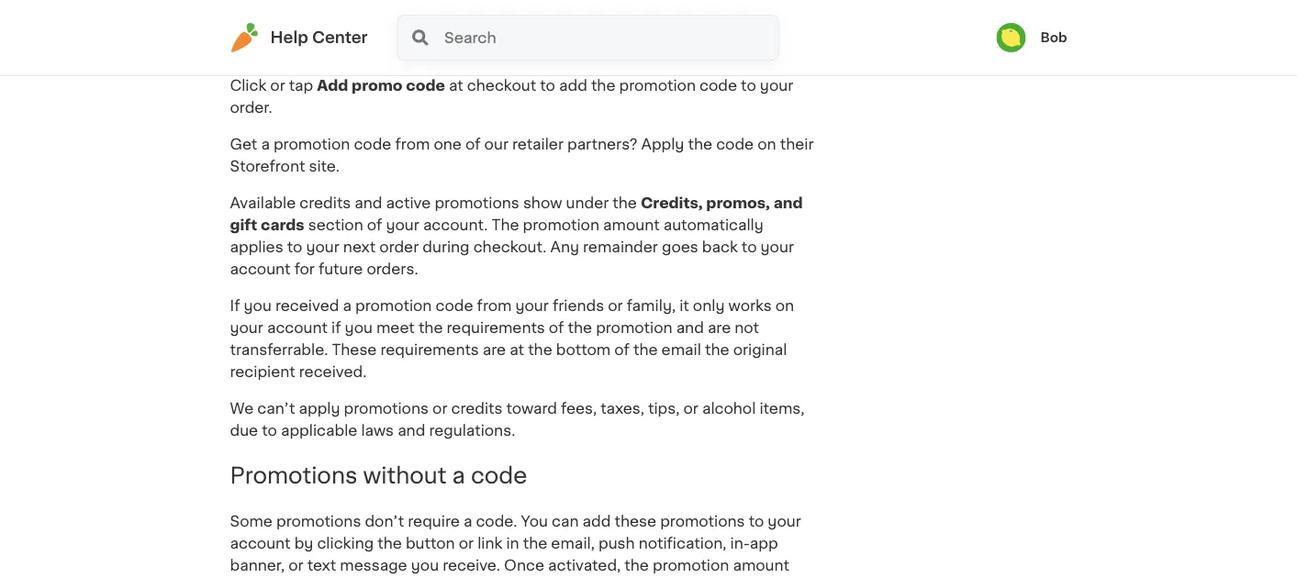 Task type: vqa. For each thing, say whether or not it's contained in the screenshot.
Some promotions don't require a code. You can add these promotions to your account by clicking the button or link in the email, push notification, in-app banner, or text message you receive. Once activated, the promotion amou
yes



Task type: describe. For each thing, give the bounding box(es) containing it.
message
[[340, 559, 407, 574]]

checkout.
[[474, 240, 547, 254]]

center
[[312, 30, 368, 45]]

code left click
[[668, 2, 705, 16]]

under
[[566, 195, 609, 210]]

automatically
[[664, 217, 764, 232]]

due
[[230, 423, 258, 438]]

button
[[406, 537, 455, 552]]

1 vertical spatial you
[[345, 320, 373, 335]]

0 horizontal spatial you
[[244, 298, 272, 313]]

banner,
[[230, 559, 285, 574]]

any
[[551, 240, 580, 254]]

help
[[270, 30, 308, 45]]

your inside some promotions don't require a code. you can add these promotions to your account by clicking the button or link in the email, push notification, in-app banner, or text message you receive. once activated, the promotion amou
[[768, 515, 802, 530]]

storefront
[[230, 159, 305, 173]]

at inside if you received a promotion code from your friends or family, it only works on your account if you meet the requirements of the promotion and are not transferrable. these requirements are at the bottom of the email the original recipient received.
[[510, 342, 524, 357]]

fees,
[[561, 401, 597, 416]]

and inside if you received a promotion code from your friends or family, it only works on your account if you meet the requirements of the promotion and are not transferrable. these requirements are at the bottom of the email the original recipient received.
[[677, 320, 704, 335]]

only
[[693, 298, 725, 313]]

not
[[735, 320, 760, 335]]

family,
[[627, 298, 676, 313]]

future
[[319, 262, 363, 276]]

to right "checkout"
[[540, 78, 556, 93]]

and up promo
[[382, 13, 410, 27]]

or up receive.
[[459, 537, 474, 552]]

code up center
[[341, 13, 378, 27]]

and left click
[[709, 2, 737, 16]]

received.
[[299, 364, 367, 379]]

active
[[386, 195, 431, 210]]

section
[[308, 217, 363, 232]]

email
[[662, 342, 702, 357]]

we can't apply promotions or credits toward fees, taxes, tips, or alcohol items, due to applicable laws and regulations.
[[230, 401, 805, 438]]

on inside if you received a promotion code from your friends or family, it only works on your account if you meet the requirements of the promotion and are not transferrable. these requirements are at the bottom of the email the original recipient received.
[[776, 298, 795, 313]]

promotions without a code
[[230, 465, 528, 487]]

in
[[506, 537, 520, 552]]

0 horizontal spatial tap
[[289, 78, 313, 93]]

promos,
[[707, 195, 771, 210]]

promotion down family,
[[596, 320, 673, 335]]

or inside if you received a promotion code from your friends or family, it only works on your account if you meet the requirements of the promotion and are not transferrable. these requirements are at the bottom of the email the original recipient received.
[[608, 298, 623, 313]]

0 horizontal spatial credits
[[300, 195, 351, 210]]

app
[[750, 537, 778, 552]]

get
[[230, 137, 257, 151]]

add inside add to account
[[778, 2, 809, 16]]

code right promo
[[406, 78, 445, 93]]

enter the code and tap redeem
[[270, 13, 506, 27]]

push
[[599, 537, 635, 552]]

account inside section of your account. the promotion amount automatically applies to your next order during checkout. any remainder goes back to your account for future orders.
[[230, 262, 291, 276]]

or down by
[[289, 559, 304, 574]]

if
[[230, 298, 240, 313]]

add inside "at checkout to add the promotion code to your order."
[[559, 78, 588, 93]]

a inside get a promotion code from one of our retailer partners? apply the code on their storefront site.
[[261, 137, 270, 151]]

notification,
[[639, 537, 727, 552]]

code inside if you received a promotion code from your friends or family, it only works on your account if you meet the requirements of the promotion and are not transferrable. these requirements are at the bottom of the email the original recipient received.
[[436, 298, 473, 313]]

promotions up by
[[276, 515, 361, 530]]

section of your account. the promotion amount automatically applies to your next order during checkout. any remainder goes back to your account for future orders.
[[230, 217, 794, 276]]

received
[[276, 298, 339, 313]]

during
[[423, 240, 470, 254]]

you inside some promotions don't require a code. you can add these promotions to your account by clicking the button or link in the email, push notification, in-app banner, or text message you receive. once activated, the promotion amou
[[411, 559, 439, 574]]

remainder
[[583, 240, 658, 254]]

bob
[[1041, 31, 1068, 44]]

checkout
[[467, 78, 537, 93]]

code up code.
[[471, 465, 528, 487]]

works
[[729, 298, 772, 313]]

to up for
[[287, 240, 302, 254]]

if you received a promotion code from your friends or family, it only works on your account if you meet the requirements of the promotion and are not transferrable. these requirements are at the bottom of the email the original recipient received.
[[230, 298, 795, 379]]

their
[[780, 137, 814, 151]]

taxes,
[[601, 401, 645, 416]]

code up promos,
[[716, 137, 754, 151]]

some
[[230, 515, 273, 530]]

Search search field
[[443, 16, 778, 60]]

goes
[[662, 240, 699, 254]]

bottom
[[556, 342, 611, 357]]

click
[[230, 78, 267, 93]]

amount
[[603, 217, 660, 232]]

1 horizontal spatial tap
[[414, 13, 438, 27]]

your inside "at checkout to add the promotion code to your order."
[[760, 78, 794, 93]]

to inside we can't apply promotions or credits toward fees, taxes, tips, or alcohol items, due to applicable laws and regulations.
[[262, 423, 277, 438]]

our
[[485, 137, 509, 151]]

1 vertical spatial requirements
[[381, 342, 479, 357]]

once
[[504, 559, 545, 574]]

tips,
[[648, 401, 680, 416]]

laws
[[361, 423, 394, 438]]

to down click
[[741, 78, 757, 93]]

or right click
[[270, 78, 285, 93]]

regulations.
[[429, 423, 516, 438]]

from inside get a promotion code from one of our retailer partners? apply the code on their storefront site.
[[395, 137, 430, 151]]

account inside some promotions don't require a code. you can add these promotions to your account by clicking the button or link in the email, push notification, in-app banner, or text message you receive. once activated, the promotion amou
[[230, 537, 291, 552]]

clicking
[[317, 537, 374, 552]]

promotion up meet
[[355, 298, 432, 313]]

1 vertical spatial are
[[483, 342, 506, 357]]

to right back on the top right of the page
[[742, 240, 757, 254]]

next
[[343, 240, 376, 254]]

original
[[734, 342, 787, 357]]

get a promotion code from one of our retailer partners? apply the code on their storefront site.
[[230, 137, 814, 173]]

applies
[[230, 240, 283, 254]]

promotions up notification,
[[661, 515, 745, 530]]

to inside some promotions don't require a code. you can add these promotions to your account by clicking the button or link in the email, push notification, in-app banner, or text message you receive. once activated, the promotion amou
[[749, 515, 764, 530]]

meet
[[377, 320, 415, 335]]

these
[[615, 515, 657, 530]]

enter the code and click
[[596, 2, 778, 16]]

0 vertical spatial are
[[708, 320, 731, 335]]

enter for enter the code and click
[[596, 2, 636, 16]]

redeem
[[441, 13, 506, 27]]

your down section
[[306, 240, 340, 254]]

without
[[363, 465, 447, 487]]

back
[[702, 240, 738, 254]]

of right bottom
[[615, 342, 630, 357]]

account.
[[423, 217, 488, 232]]

of inside get a promotion code from one of our retailer partners? apply the code on their storefront site.
[[466, 137, 481, 151]]



Task type: locate. For each thing, give the bounding box(es) containing it.
these
[[332, 342, 377, 357]]

1 vertical spatial on
[[776, 298, 795, 313]]

or
[[270, 78, 285, 93], [608, 298, 623, 313], [433, 401, 448, 416], [684, 401, 699, 416], [459, 537, 474, 552], [289, 559, 304, 574]]

add
[[559, 78, 588, 93], [583, 515, 611, 530]]

on
[[758, 137, 777, 151], [776, 298, 795, 313]]

don't
[[365, 515, 404, 530]]

of
[[466, 137, 481, 151], [367, 217, 382, 232], [549, 320, 564, 335], [615, 342, 630, 357]]

of up next
[[367, 217, 382, 232]]

from left one
[[395, 137, 430, 151]]

click
[[740, 2, 774, 16]]

requirements down the checkout.
[[447, 320, 545, 335]]

to down can't
[[262, 423, 277, 438]]

code down during
[[436, 298, 473, 313]]

and inside credits, promos, and gift cards
[[774, 195, 803, 210]]

your down if
[[230, 320, 263, 335]]

promotion up site.
[[274, 137, 350, 151]]

credits up regulations.
[[451, 401, 503, 416]]

promotion inside some promotions don't require a code. you can add these promotions to your account by clicking the button or link in the email, push notification, in-app banner, or text message you receive. once activated, the promotion amou
[[653, 559, 730, 574]]

apply
[[299, 401, 340, 416]]

show
[[523, 195, 562, 210]]

you right if
[[244, 298, 272, 313]]

from down the checkout.
[[477, 298, 512, 313]]

applicable
[[281, 423, 358, 438]]

enter
[[596, 2, 636, 16], [270, 13, 309, 27]]

receive.
[[443, 559, 501, 574]]

a inside some promotions don't require a code. you can add these promotions to your account by clicking the button or link in the email, push notification, in-app banner, or text message you receive. once activated, the promotion amou
[[464, 515, 472, 530]]

instacart image
[[230, 23, 259, 52]]

promotion
[[620, 78, 696, 93], [274, 137, 350, 151], [523, 217, 600, 232], [355, 298, 432, 313], [596, 320, 673, 335], [653, 559, 730, 574]]

promotion inside "at checkout to add the promotion code to your order."
[[620, 78, 696, 93]]

account inside add to account
[[616, 24, 680, 38]]

a
[[261, 137, 270, 151], [343, 298, 352, 313], [452, 465, 465, 487], [464, 515, 472, 530]]

of inside section of your account. the promotion amount automatically applies to your next order during checkout. any remainder goes back to your account for future orders.
[[367, 217, 382, 232]]

your up their
[[760, 78, 794, 93]]

tap left 'redeem'
[[414, 13, 438, 27]]

link
[[478, 537, 503, 552]]

1 vertical spatial at
[[510, 342, 524, 357]]

on right works
[[776, 298, 795, 313]]

code down add to account
[[700, 78, 738, 93]]

can
[[552, 515, 579, 530]]

add inside some promotions don't require a code. you can add these promotions to your account by clicking the button or link in the email, push notification, in-app banner, or text message you receive. once activated, the promotion amou
[[583, 515, 611, 530]]

0 vertical spatial you
[[244, 298, 272, 313]]

you right the if
[[345, 320, 373, 335]]

2 vertical spatial you
[[411, 559, 439, 574]]

at up toward
[[510, 342, 524, 357]]

1 horizontal spatial enter
[[596, 2, 636, 16]]

add right click
[[778, 2, 809, 16]]

1 horizontal spatial at
[[510, 342, 524, 357]]

1 horizontal spatial from
[[477, 298, 512, 313]]

at checkout to add the promotion code to your order.
[[230, 78, 794, 115]]

at left "checkout"
[[449, 78, 464, 93]]

0 vertical spatial requirements
[[447, 320, 545, 335]]

credits
[[300, 195, 351, 210], [451, 401, 503, 416]]

apply
[[642, 137, 685, 151]]

promo
[[352, 78, 403, 93]]

help center link
[[230, 23, 368, 52]]

a right get
[[261, 137, 270, 151]]

0 vertical spatial add
[[778, 2, 809, 16]]

0 vertical spatial from
[[395, 137, 430, 151]]

friends
[[553, 298, 604, 313]]

you
[[521, 515, 548, 530]]

and up section
[[355, 195, 383, 210]]

0 horizontal spatial are
[[483, 342, 506, 357]]

text
[[307, 559, 336, 574]]

recipient
[[230, 364, 296, 379]]

the inside "at checkout to add the promotion code to your order."
[[591, 78, 616, 93]]

0 vertical spatial credits
[[300, 195, 351, 210]]

promotion up any
[[523, 217, 600, 232]]

a inside if you received a promotion code from your friends or family, it only works on your account if you meet the requirements of the promotion and are not transferrable. these requirements are at the bottom of the email the original recipient received.
[[343, 298, 352, 313]]

order.
[[230, 100, 272, 115]]

1 vertical spatial from
[[477, 298, 512, 313]]

promotion down notification,
[[653, 559, 730, 574]]

we
[[230, 401, 254, 416]]

one
[[434, 137, 462, 151]]

a down regulations.
[[452, 465, 465, 487]]

account down the received
[[267, 320, 328, 335]]

orders.
[[367, 262, 418, 276]]

to down enter the code and click
[[596, 24, 613, 38]]

promotions up laws
[[344, 401, 429, 416]]

0 vertical spatial add
[[559, 78, 588, 93]]

0 horizontal spatial enter
[[270, 13, 309, 27]]

at
[[449, 78, 464, 93], [510, 342, 524, 357]]

user avatar image
[[997, 23, 1026, 52]]

enter for enter the code and tap redeem
[[270, 13, 309, 27]]

your up app
[[768, 515, 802, 530]]

requirements
[[447, 320, 545, 335], [381, 342, 479, 357]]

0 horizontal spatial at
[[449, 78, 464, 93]]

it
[[680, 298, 690, 313]]

help center
[[270, 30, 368, 45]]

1 horizontal spatial are
[[708, 320, 731, 335]]

2 horizontal spatial you
[[411, 559, 439, 574]]

toward
[[507, 401, 558, 416]]

and right promos,
[[774, 195, 803, 210]]

0 vertical spatial on
[[758, 137, 777, 151]]

code.
[[476, 515, 518, 530]]

0 vertical spatial at
[[449, 78, 464, 93]]

the
[[492, 217, 519, 232]]

promotion inside section of your account. the promotion amount automatically applies to your next order during checkout. any remainder goes back to your account for future orders.
[[523, 217, 600, 232]]

add up push
[[583, 515, 611, 530]]

code inside "at checkout to add the promotion code to your order."
[[700, 78, 738, 93]]

1 horizontal spatial add
[[778, 2, 809, 16]]

account
[[616, 24, 680, 38], [230, 262, 291, 276], [267, 320, 328, 335], [230, 537, 291, 552]]

promotions
[[230, 465, 358, 487]]

click or tap add promo code
[[230, 78, 445, 93]]

cards
[[261, 217, 305, 232]]

1 vertical spatial add
[[583, 515, 611, 530]]

1 vertical spatial credits
[[451, 401, 503, 416]]

or up regulations.
[[433, 401, 448, 416]]

or right 'tips,'
[[684, 401, 699, 416]]

in-
[[731, 537, 750, 552]]

add left promo
[[317, 78, 348, 93]]

promotion up apply
[[620, 78, 696, 93]]

are
[[708, 320, 731, 335], [483, 342, 506, 357]]

your up "order"
[[386, 217, 420, 232]]

bob link
[[997, 23, 1068, 52]]

available
[[230, 195, 296, 210]]

requirements down meet
[[381, 342, 479, 357]]

tap
[[414, 13, 438, 27], [289, 78, 313, 93]]

for
[[294, 262, 315, 276]]

account up the banner,
[[230, 537, 291, 552]]

some promotions don't require a code. you can add these promotions to your account by clicking the button or link in the email, push notification, in-app banner, or text message you receive. once activated, the promotion amou
[[230, 515, 802, 579]]

code
[[668, 2, 705, 16], [341, 13, 378, 27], [406, 78, 445, 93], [700, 78, 738, 93], [354, 137, 392, 151], [716, 137, 754, 151], [436, 298, 473, 313], [471, 465, 528, 487]]

you
[[244, 298, 272, 313], [345, 320, 373, 335], [411, 559, 439, 574]]

and inside we can't apply promotions or credits toward fees, taxes, tips, or alcohol items, due to applicable laws and regulations.
[[398, 423, 426, 438]]

partners?
[[568, 137, 638, 151]]

account down applies on the left of page
[[230, 262, 291, 276]]

or left family,
[[608, 298, 623, 313]]

0 vertical spatial tap
[[414, 13, 438, 27]]

promotion inside get a promotion code from one of our retailer partners? apply the code on their storefront site.
[[274, 137, 350, 151]]

alcohol
[[703, 401, 756, 416]]

of down friends
[[549, 320, 564, 335]]

a down future
[[343, 298, 352, 313]]

order
[[380, 240, 419, 254]]

credits,
[[641, 195, 703, 210]]

1 horizontal spatial you
[[345, 320, 373, 335]]

gift
[[230, 217, 257, 232]]

from
[[395, 137, 430, 151], [477, 298, 512, 313]]

at inside "at checkout to add the promotion code to your order."
[[449, 78, 464, 93]]

site.
[[309, 159, 340, 173]]

account down enter the code and click
[[616, 24, 680, 38]]

retailer
[[512, 137, 564, 151]]

1 horizontal spatial credits
[[451, 401, 503, 416]]

and down it
[[677, 320, 704, 335]]

promotions up account.
[[435, 195, 520, 210]]

promotions
[[435, 195, 520, 210], [344, 401, 429, 416], [276, 515, 361, 530], [661, 515, 745, 530]]

your right back on the top right of the page
[[761, 240, 794, 254]]

available credits and active promotions show under the
[[230, 195, 641, 210]]

require
[[408, 515, 460, 530]]

1 vertical spatial tap
[[289, 78, 313, 93]]

credits inside we can't apply promotions or credits toward fees, taxes, tips, or alcohol items, due to applicable laws and regulations.
[[451, 401, 503, 416]]

to
[[596, 24, 613, 38], [540, 78, 556, 93], [741, 78, 757, 93], [287, 240, 302, 254], [742, 240, 757, 254], [262, 423, 277, 438], [749, 515, 764, 530]]

add down search "search field"
[[559, 78, 588, 93]]

items,
[[760, 401, 805, 416]]

and right laws
[[398, 423, 426, 438]]

by
[[294, 537, 313, 552]]

credits, promos, and gift cards
[[230, 195, 803, 232]]

you down button
[[411, 559, 439, 574]]

to inside add to account
[[596, 24, 613, 38]]

of left our
[[466, 137, 481, 151]]

a left code.
[[464, 515, 472, 530]]

from inside if you received a promotion code from your friends or family, it only works on your account if you meet the requirements of the promotion and are not transferrable. these requirements are at the bottom of the email the original recipient received.
[[477, 298, 512, 313]]

to up app
[[749, 515, 764, 530]]

on left their
[[758, 137, 777, 151]]

0 horizontal spatial from
[[395, 137, 430, 151]]

0 horizontal spatial add
[[317, 78, 348, 93]]

account inside if you received a promotion code from your friends or family, it only works on your account if you meet the requirements of the promotion and are not transferrable. these requirements are at the bottom of the email the original recipient received.
[[267, 320, 328, 335]]

the inside get a promotion code from one of our retailer partners? apply the code on their storefront site.
[[688, 137, 713, 151]]

code down promo
[[354, 137, 392, 151]]

if
[[332, 320, 341, 335]]

on inside get a promotion code from one of our retailer partners? apply the code on their storefront site.
[[758, 137, 777, 151]]

transferrable.
[[230, 342, 328, 357]]

are up we can't apply promotions or credits toward fees, taxes, tips, or alcohol items, due to applicable laws and regulations. on the bottom of page
[[483, 342, 506, 357]]

promotions inside we can't apply promotions or credits toward fees, taxes, tips, or alcohol items, due to applicable laws and regulations.
[[344, 401, 429, 416]]

1 vertical spatial add
[[317, 78, 348, 93]]

your left friends
[[516, 298, 549, 313]]

add to account
[[596, 2, 809, 38]]

can't
[[257, 401, 295, 416]]

credits up section
[[300, 195, 351, 210]]

are down only
[[708, 320, 731, 335]]

tap down 'help center' link
[[289, 78, 313, 93]]



